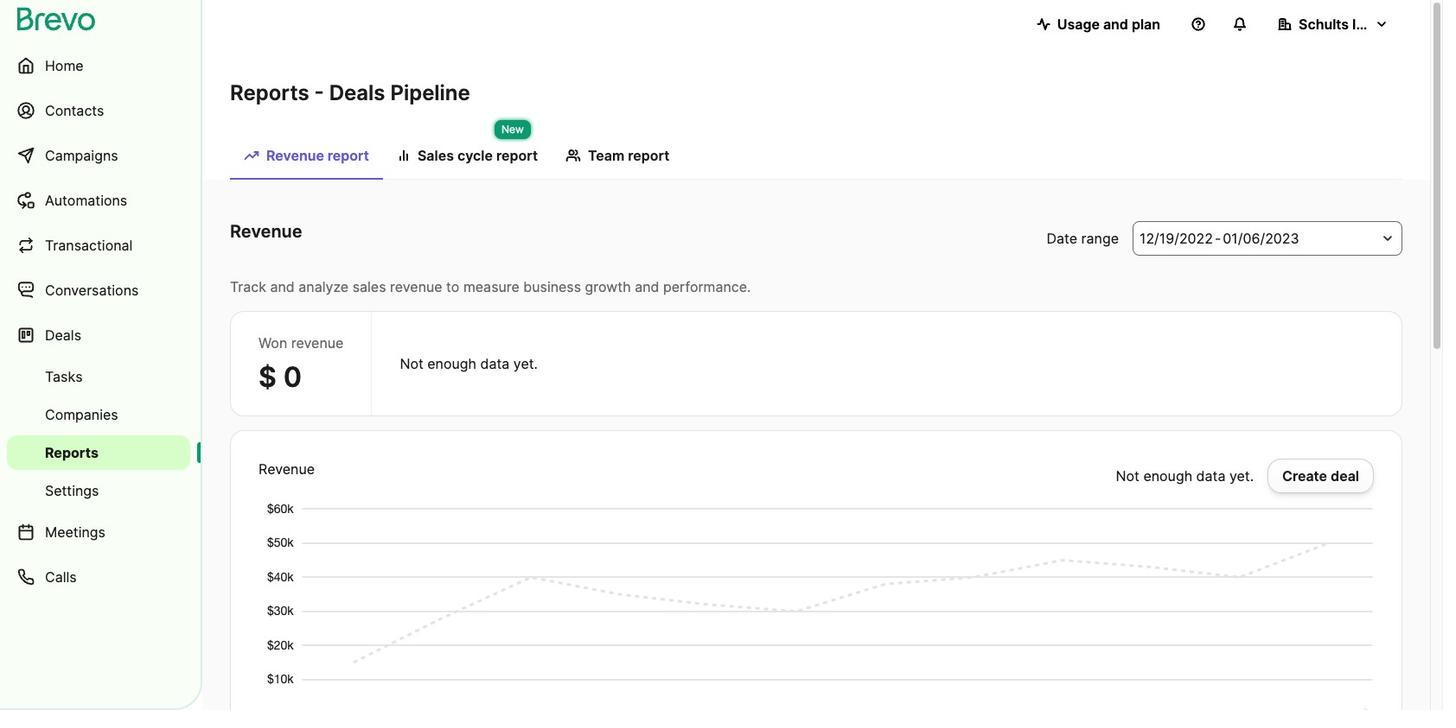 Task type: locate. For each thing, give the bounding box(es) containing it.
calls link
[[7, 557, 190, 598]]

revenue inside "revenue report" link
[[266, 147, 324, 164]]

1 vertical spatial revenue
[[291, 335, 344, 352]]

report for revenue report
[[328, 147, 369, 164]]

reports up settings
[[45, 444, 98, 462]]

1 horizontal spatial data
[[1196, 468, 1226, 485]]

0 vertical spatial not enough data yet.
[[400, 355, 538, 373]]

0 horizontal spatial deals
[[45, 327, 81, 344]]

-
[[314, 80, 324, 105], [1215, 230, 1221, 247]]

revenue report link
[[230, 138, 383, 180]]

plan
[[1132, 16, 1160, 33]]

settings
[[45, 482, 99, 500]]

tab list containing revenue report
[[230, 138, 1402, 180]]

$
[[259, 361, 276, 394]]

1 horizontal spatial not enough data yet.
[[1116, 468, 1254, 485]]

yet.
[[513, 355, 538, 373], [1229, 468, 1254, 485]]

yet. down business
[[513, 355, 538, 373]]

- right 12/19/2022
[[1215, 230, 1221, 247]]

1 horizontal spatial report
[[496, 147, 538, 164]]

1 horizontal spatial not
[[1116, 468, 1139, 485]]

tab list
[[230, 138, 1402, 180]]

and for usage
[[1103, 16, 1128, 33]]

and right track
[[270, 278, 295, 296]]

pipeline
[[390, 80, 470, 105]]

- for 01/06/2023
[[1215, 230, 1221, 247]]

0 vertical spatial yet.
[[513, 355, 538, 373]]

0 vertical spatial not
[[400, 355, 423, 373]]

meetings
[[45, 524, 105, 541]]

0 vertical spatial reports
[[230, 80, 309, 105]]

0 vertical spatial -
[[314, 80, 324, 105]]

3 report from the left
[[628, 147, 670, 164]]

and right growth at top
[[635, 278, 659, 296]]

0 horizontal spatial -
[[314, 80, 324, 105]]

report right team
[[628, 147, 670, 164]]

1 horizontal spatial enough
[[1143, 468, 1192, 485]]

automations link
[[7, 180, 190, 221]]

and for track
[[270, 278, 295, 296]]

performance.
[[663, 278, 751, 296]]

date
[[1047, 230, 1077, 247]]

1 vertical spatial not enough data yet.
[[1116, 468, 1254, 485]]

campaigns link
[[7, 135, 190, 176]]

deals
[[329, 80, 385, 105], [45, 327, 81, 344]]

growth
[[585, 278, 631, 296]]

1 horizontal spatial and
[[635, 278, 659, 296]]

enough
[[427, 355, 476, 373], [1143, 468, 1192, 485]]

revenue left to
[[390, 278, 442, 296]]

1 vertical spatial -
[[1215, 230, 1221, 247]]

and inside button
[[1103, 16, 1128, 33]]

deals up tasks
[[45, 327, 81, 344]]

to
[[446, 278, 459, 296]]

0 horizontal spatial enough
[[427, 355, 476, 373]]

reports - deals pipeline
[[230, 80, 470, 105]]

range
[[1081, 230, 1119, 247]]

conversations link
[[7, 270, 190, 311]]

companies link
[[7, 398, 190, 432]]

deals link
[[7, 315, 190, 356]]

sales cycle report link
[[383, 138, 552, 178]]

reports link
[[7, 436, 190, 470]]

automations
[[45, 192, 127, 209]]

1 vertical spatial enough
[[1143, 468, 1192, 485]]

1 vertical spatial revenue
[[230, 221, 302, 242]]

report down reports - deals pipeline
[[328, 147, 369, 164]]

and
[[1103, 16, 1128, 33], [270, 278, 295, 296], [635, 278, 659, 296]]

not enough data yet.
[[400, 355, 538, 373], [1116, 468, 1254, 485]]

1 horizontal spatial revenue
[[390, 278, 442, 296]]

2 vertical spatial revenue
[[259, 461, 315, 478]]

usage and plan button
[[1023, 7, 1174, 42]]

tasks link
[[7, 360, 190, 394]]

yet. left create
[[1229, 468, 1254, 485]]

2 horizontal spatial and
[[1103, 16, 1128, 33]]

measure
[[463, 278, 519, 296]]

report right cycle
[[496, 147, 538, 164]]

reports up "revenue report" link
[[230, 80, 309, 105]]

data
[[480, 355, 510, 373], [1196, 468, 1226, 485]]

schults
[[1299, 16, 1349, 33]]

reports
[[230, 80, 309, 105], [45, 444, 98, 462]]

team report
[[588, 147, 670, 164]]

1 horizontal spatial -
[[1215, 230, 1221, 247]]

0 vertical spatial enough
[[427, 355, 476, 373]]

1 horizontal spatial reports
[[230, 80, 309, 105]]

revenue
[[390, 278, 442, 296], [291, 335, 344, 352]]

home
[[45, 57, 84, 74]]

settings link
[[7, 474, 190, 508]]

0 horizontal spatial report
[[328, 147, 369, 164]]

revenue up 0
[[291, 335, 344, 352]]

1 vertical spatial reports
[[45, 444, 98, 462]]

0 horizontal spatial not
[[400, 355, 423, 373]]

report
[[328, 147, 369, 164], [496, 147, 538, 164], [628, 147, 670, 164]]

team
[[588, 147, 625, 164]]

1 report from the left
[[328, 147, 369, 164]]

12/19/2022 - 01/06/2023
[[1140, 230, 1299, 247]]

0 horizontal spatial not enough data yet.
[[400, 355, 538, 373]]

inc
[[1352, 16, 1373, 33]]

0 horizontal spatial reports
[[45, 444, 98, 462]]

and left plan at right
[[1103, 16, 1128, 33]]

- up revenue report
[[314, 80, 324, 105]]

meetings link
[[7, 512, 190, 553]]

0 horizontal spatial revenue
[[291, 335, 344, 352]]

0 vertical spatial revenue
[[266, 147, 324, 164]]

revenue
[[266, 147, 324, 164], [230, 221, 302, 242], [259, 461, 315, 478]]

revenue for date range
[[230, 221, 302, 242]]

0 horizontal spatial and
[[270, 278, 295, 296]]

1 horizontal spatial yet.
[[1229, 468, 1254, 485]]

deals left pipeline
[[329, 80, 385, 105]]

0 horizontal spatial data
[[480, 355, 510, 373]]

reports for reports
[[45, 444, 98, 462]]

not
[[400, 355, 423, 373], [1116, 468, 1139, 485]]

2 horizontal spatial report
[[628, 147, 670, 164]]

1 horizontal spatial deals
[[329, 80, 385, 105]]

companies
[[45, 406, 118, 424]]

sales cycle report
[[418, 147, 538, 164]]



Task type: describe. For each thing, give the bounding box(es) containing it.
0 vertical spatial data
[[480, 355, 510, 373]]

0 vertical spatial deals
[[329, 80, 385, 105]]

transactional link
[[7, 225, 190, 266]]

business
[[523, 278, 581, 296]]

12/19/2022
[[1140, 230, 1213, 247]]

1 vertical spatial yet.
[[1229, 468, 1254, 485]]

track
[[230, 278, 266, 296]]

schults inc button
[[1264, 7, 1402, 42]]

create deal
[[1282, 468, 1359, 485]]

revenue for not enough data yet.
[[259, 461, 315, 478]]

calls
[[45, 569, 77, 586]]

won
[[259, 335, 287, 352]]

tasks
[[45, 368, 83, 386]]

1 vertical spatial not
[[1116, 468, 1139, 485]]

usage
[[1057, 16, 1100, 33]]

cycle
[[457, 147, 493, 164]]

analyze
[[299, 278, 349, 296]]

- for deals
[[314, 80, 324, 105]]

1 vertical spatial deals
[[45, 327, 81, 344]]

contacts link
[[7, 90, 190, 131]]

transactional
[[45, 237, 133, 254]]

track and analyze sales revenue to measure business growth and performance.
[[230, 278, 751, 296]]

1 vertical spatial data
[[1196, 468, 1226, 485]]

won revenue $ 0
[[259, 335, 344, 394]]

home link
[[7, 45, 190, 86]]

campaigns
[[45, 147, 118, 164]]

0 vertical spatial revenue
[[390, 278, 442, 296]]

schults inc
[[1299, 16, 1373, 33]]

revenue report
[[266, 147, 369, 164]]

2 report from the left
[[496, 147, 538, 164]]

usage and plan
[[1057, 16, 1160, 33]]

team report link
[[552, 138, 683, 178]]

0
[[283, 361, 302, 394]]

create deal button
[[1268, 459, 1374, 494]]

0 horizontal spatial yet.
[[513, 355, 538, 373]]

sales
[[418, 147, 454, 164]]

conversations
[[45, 282, 139, 299]]

sales
[[352, 278, 386, 296]]

01/06/2023
[[1223, 230, 1299, 247]]

revenue inside won revenue $ 0
[[291, 335, 344, 352]]

deal
[[1331, 468, 1359, 485]]

contacts
[[45, 102, 104, 119]]

reports for reports - deals pipeline
[[230, 80, 309, 105]]

create
[[1282, 468, 1327, 485]]

report for team report
[[628, 147, 670, 164]]

date range
[[1047, 230, 1119, 247]]



Task type: vqa. For each thing, say whether or not it's contained in the screenshot.
"Forms" link
no



